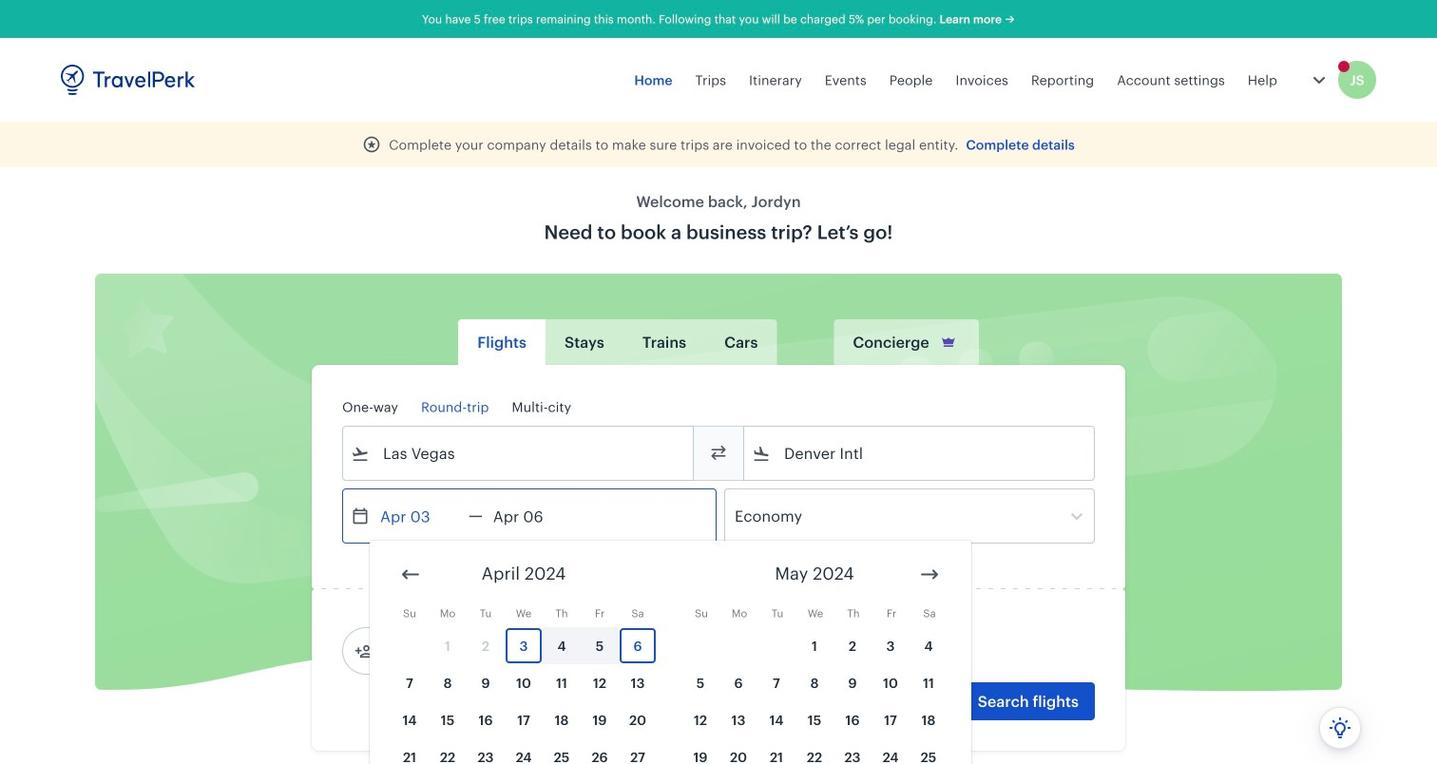 Task type: describe. For each thing, give the bounding box(es) containing it.
Add first traveler search field
[[374, 636, 571, 666]]

move forward to switch to the next month. image
[[918, 563, 941, 586]]

Return text field
[[483, 490, 582, 543]]

From search field
[[370, 438, 668, 469]]



Task type: locate. For each thing, give the bounding box(es) containing it.
move backward to switch to the previous month. image
[[399, 563, 422, 586]]

calendar application
[[370, 541, 1437, 764]]

To search field
[[771, 438, 1070, 469]]

Depart text field
[[370, 490, 469, 543]]



